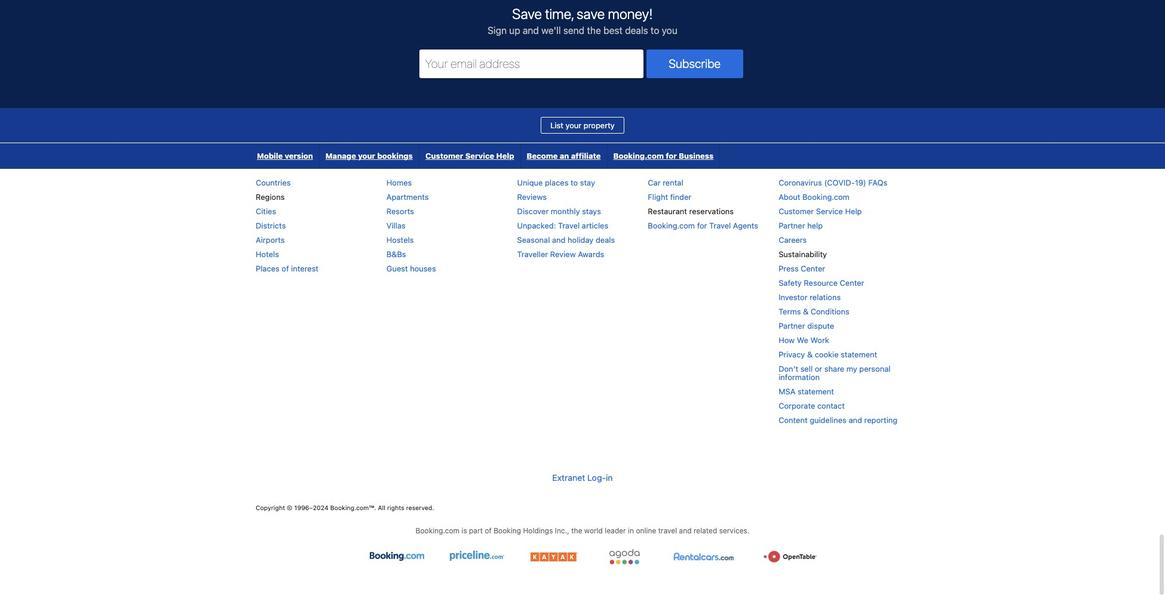 Task type: describe. For each thing, give the bounding box(es) containing it.
up
[[509, 25, 520, 36]]

reservations
[[689, 207, 734, 216]]

places of interest link
[[256, 264, 319, 274]]

best
[[604, 25, 623, 36]]

car rental link
[[648, 178, 683, 188]]

reviews link
[[517, 193, 547, 202]]

1 vertical spatial &
[[807, 350, 813, 360]]

homes
[[386, 178, 412, 188]]

become
[[527, 151, 558, 161]]

hotels
[[256, 250, 279, 259]]

review
[[550, 250, 576, 259]]

bookings
[[377, 151, 413, 161]]

sign
[[488, 25, 507, 36]]

sustainability
[[779, 250, 827, 259]]

you
[[662, 25, 678, 36]]

sell
[[800, 365, 813, 374]]

hostels link
[[386, 236, 414, 245]]

cookie
[[815, 350, 839, 360]]

extranet log-in
[[552, 473, 613, 483]]

or
[[815, 365, 822, 374]]

in inside "link"
[[606, 473, 613, 483]]

1 horizontal spatial in
[[628, 527, 634, 536]]

airports
[[256, 236, 285, 245]]

privacy
[[779, 350, 805, 360]]

manage your bookings
[[326, 151, 413, 161]]

booking.com™.
[[330, 505, 376, 512]]

extranet
[[552, 473, 585, 483]]

seasonal and holiday deals link
[[517, 236, 615, 245]]

flight
[[648, 193, 668, 202]]

flight finder link
[[648, 193, 691, 202]]

©
[[287, 505, 292, 512]]

booking.com for business
[[613, 151, 714, 161]]

discover monthly stays link
[[517, 207, 601, 216]]

part
[[469, 527, 483, 536]]

2 partner from the top
[[779, 322, 805, 331]]

Your email address email field
[[419, 50, 644, 78]]

homes link
[[386, 178, 412, 188]]

unpacked: travel articles link
[[517, 221, 608, 231]]

resorts link
[[386, 207, 414, 216]]

countries link
[[256, 178, 291, 188]]

0 vertical spatial &
[[803, 307, 809, 317]]

personal
[[859, 365, 891, 374]]

mobile
[[257, 151, 283, 161]]

and inside 'save time, save money! sign up and we'll send the best deals to you'
[[523, 25, 539, 36]]

privacy & cookie statement link
[[779, 350, 877, 360]]

mobile version
[[257, 151, 313, 161]]

online
[[636, 527, 656, 536]]

1 vertical spatial the
[[571, 527, 582, 536]]

travel inside car rental flight finder restaurant reservations booking.com for travel agents
[[709, 221, 731, 231]]

faqs
[[868, 178, 887, 188]]

airports link
[[256, 236, 285, 245]]

car
[[648, 178, 661, 188]]

become an affiliate link
[[521, 144, 607, 169]]

and inside "unique places to stay reviews discover monthly stays unpacked: travel articles seasonal and holiday deals traveller review awards"
[[552, 236, 566, 245]]

booking.com left is
[[416, 527, 460, 536]]

guest
[[386, 264, 408, 274]]

and right travel
[[679, 527, 692, 536]]

all
[[378, 505, 385, 512]]

places
[[256, 264, 280, 274]]

services.
[[719, 527, 750, 536]]

partner help link
[[779, 221, 823, 231]]

1 horizontal spatial of
[[485, 527, 492, 536]]

booking.com is part of booking holdings inc., the world leader in online travel and related services.
[[416, 527, 750, 536]]

share
[[824, 365, 844, 374]]

rentalcars image
[[671, 550, 736, 565]]

list
[[550, 121, 563, 130]]

customer inside navigation
[[425, 151, 463, 161]]

traveller
[[517, 250, 548, 259]]

reviews
[[517, 193, 547, 202]]

msa statement link
[[779, 387, 834, 397]]

customer service help link for become an affiliate
[[419, 144, 520, 169]]

discover
[[517, 207, 549, 216]]

kayak image
[[530, 550, 578, 565]]

booking.com for travel agents link
[[648, 221, 758, 231]]

of inside countries regions cities districts airports hotels places of interest
[[282, 264, 289, 274]]

guidelines
[[810, 416, 847, 426]]

agoda image
[[604, 550, 645, 565]]

to inside 'save time, save money! sign up and we'll send the best deals to you'
[[651, 25, 659, 36]]

unpacked:
[[517, 221, 556, 231]]

opentable image
[[762, 550, 819, 565]]

your for bookings
[[358, 151, 375, 161]]

resource
[[804, 279, 838, 288]]

investor relations link
[[779, 293, 841, 303]]

articles
[[582, 221, 608, 231]]

about
[[779, 193, 800, 202]]



Task type: locate. For each thing, give the bounding box(es) containing it.
0 vertical spatial of
[[282, 264, 289, 274]]

0 horizontal spatial deals
[[596, 236, 615, 245]]

reporting
[[864, 416, 898, 426]]

1 vertical spatial of
[[485, 527, 492, 536]]

content
[[779, 416, 808, 426]]

apartments link
[[386, 193, 429, 202]]

1 vertical spatial your
[[358, 151, 375, 161]]

deals down money!
[[625, 25, 648, 36]]

0 horizontal spatial help
[[496, 151, 514, 161]]

1 vertical spatial for
[[697, 221, 707, 231]]

help down 19)
[[845, 207, 862, 216]]

villas
[[386, 221, 406, 231]]

corporate
[[779, 402, 815, 411]]

careers link
[[779, 236, 807, 245]]

booking.com inside booking.com for business link
[[613, 151, 664, 161]]

customer service help link
[[419, 144, 520, 169], [779, 207, 862, 216]]

districts link
[[256, 221, 286, 231]]

holiday
[[568, 236, 594, 245]]

save
[[512, 6, 542, 22]]

0 vertical spatial service
[[465, 151, 494, 161]]

1996–2024
[[294, 505, 328, 512]]

inc.,
[[555, 527, 569, 536]]

help
[[807, 221, 823, 231]]

0 horizontal spatial to
[[571, 178, 578, 188]]

save
[[577, 6, 605, 22]]

for left business
[[666, 151, 677, 161]]

business
[[679, 151, 714, 161]]

finder
[[670, 193, 691, 202]]

center up 'relations'
[[840, 279, 864, 288]]

press center link
[[779, 264, 825, 274]]

stay
[[580, 178, 595, 188]]

homes apartments resorts villas hostels b&bs guest houses
[[386, 178, 436, 274]]

1 vertical spatial center
[[840, 279, 864, 288]]

customer up partner help "link"
[[779, 207, 814, 216]]

booking.com down the restaurant in the right of the page
[[648, 221, 695, 231]]

1 horizontal spatial deals
[[625, 25, 648, 36]]

resorts
[[386, 207, 414, 216]]

interest
[[291, 264, 319, 274]]

0 horizontal spatial service
[[465, 151, 494, 161]]

1 horizontal spatial to
[[651, 25, 659, 36]]

your right list
[[566, 121, 582, 130]]

1 vertical spatial service
[[816, 207, 843, 216]]

how
[[779, 336, 795, 346]]

related
[[694, 527, 717, 536]]

0 horizontal spatial in
[[606, 473, 613, 483]]

the down save
[[587, 25, 601, 36]]

booking.com image
[[370, 550, 424, 565]]

service
[[465, 151, 494, 161], [816, 207, 843, 216]]

& up sell
[[807, 350, 813, 360]]

and right up
[[523, 25, 539, 36]]

0 vertical spatial partner
[[779, 221, 805, 231]]

copyright © 1996–2024 booking.com™. all rights reserved.
[[256, 505, 434, 512]]

travel inside "unique places to stay reviews discover monthly stays unpacked: travel articles seasonal and holiday deals traveller review awards"
[[558, 221, 580, 231]]

booking.com
[[613, 151, 664, 161], [803, 193, 850, 202], [648, 221, 695, 231], [416, 527, 460, 536]]

awards
[[578, 250, 604, 259]]

0 vertical spatial deals
[[625, 25, 648, 36]]

of right places
[[282, 264, 289, 274]]

1 vertical spatial in
[[628, 527, 634, 536]]

copyright
[[256, 505, 285, 512]]

coronavirus (covid-19) faqs about booking.com customer service help partner help careers sustainability press center safety resource center investor relations terms & conditions partner dispute how we work privacy & cookie statement don't sell or share my personal information msa statement corporate contact content guidelines and reporting
[[779, 178, 898, 426]]

0 horizontal spatial your
[[358, 151, 375, 161]]

car rental flight finder restaurant reservations booking.com for travel agents
[[648, 178, 758, 231]]

log-
[[587, 473, 606, 483]]

partner up careers
[[779, 221, 805, 231]]

don't sell or share my personal information link
[[779, 365, 891, 383]]

monthly
[[551, 207, 580, 216]]

information
[[779, 373, 820, 383]]

0 vertical spatial customer
[[425, 151, 463, 161]]

traveller review awards link
[[517, 250, 604, 259]]

0 horizontal spatial the
[[571, 527, 582, 536]]

booking.com inside car rental flight finder restaurant reservations booking.com for travel agents
[[648, 221, 695, 231]]

help inside coronavirus (covid-19) faqs about booking.com customer service help partner help careers sustainability press center safety resource center investor relations terms & conditions partner dispute how we work privacy & cookie statement don't sell or share my personal information msa statement corporate contact content guidelines and reporting
[[845, 207, 862, 216]]

subscribe button
[[647, 50, 743, 78]]

deals inside 'save time, save money! sign up and we'll send the best deals to you'
[[625, 25, 648, 36]]

become an affiliate
[[527, 151, 601, 161]]

terms
[[779, 307, 801, 317]]

safety
[[779, 279, 802, 288]]

0 vertical spatial statement
[[841, 350, 877, 360]]

0 vertical spatial for
[[666, 151, 677, 161]]

service inside navigation
[[465, 151, 494, 161]]

and
[[523, 25, 539, 36], [552, 236, 566, 245], [849, 416, 862, 426], [679, 527, 692, 536]]

booking.com up car
[[613, 151, 664, 161]]

priceline image
[[450, 550, 505, 565]]

1 horizontal spatial customer
[[779, 207, 814, 216]]

customer service help link for partner help
[[779, 207, 862, 216]]

1 vertical spatial partner
[[779, 322, 805, 331]]

1 vertical spatial help
[[845, 207, 862, 216]]

0 vertical spatial your
[[566, 121, 582, 130]]

b&bs
[[386, 250, 406, 259]]

1 horizontal spatial your
[[566, 121, 582, 130]]

seasonal
[[517, 236, 550, 245]]

navigation
[[251, 144, 720, 169]]

the right inc.,
[[571, 527, 582, 536]]

0 horizontal spatial of
[[282, 264, 289, 274]]

to left 'stay' in the top of the page
[[571, 178, 578, 188]]

the inside 'save time, save money! sign up and we'll send the best deals to you'
[[587, 25, 601, 36]]

contact
[[817, 402, 845, 411]]

and left reporting
[[849, 416, 862, 426]]

restaurant reservations link
[[648, 207, 734, 216]]

your inside the manage your bookings link
[[358, 151, 375, 161]]

districts
[[256, 221, 286, 231]]

1 horizontal spatial center
[[840, 279, 864, 288]]

booking.com down coronavirus (covid-19) faqs link
[[803, 193, 850, 202]]

unique places to stay link
[[517, 178, 595, 188]]

deals inside "unique places to stay reviews discover monthly stays unpacked: travel articles seasonal and holiday deals traveller review awards"
[[596, 236, 615, 245]]

affiliate
[[571, 151, 601, 161]]

apartments
[[386, 193, 429, 202]]

1 vertical spatial to
[[571, 178, 578, 188]]

deals
[[625, 25, 648, 36], [596, 236, 615, 245]]

1 partner from the top
[[779, 221, 805, 231]]

booking.com inside coronavirus (covid-19) faqs about booking.com customer service help partner help careers sustainability press center safety resource center investor relations terms & conditions partner dispute how we work privacy & cookie statement don't sell or share my personal information msa statement corporate contact content guidelines and reporting
[[803, 193, 850, 202]]

for down reservations
[[697, 221, 707, 231]]

statement up corporate contact link
[[798, 387, 834, 397]]

the
[[587, 25, 601, 36], [571, 527, 582, 536]]

guest houses link
[[386, 264, 436, 274]]

help left become
[[496, 151, 514, 161]]

customer inside coronavirus (covid-19) faqs about booking.com customer service help partner help careers sustainability press center safety resource center investor relations terms & conditions partner dispute how we work privacy & cookie statement don't sell or share my personal information msa statement corporate contact content guidelines and reporting
[[779, 207, 814, 216]]

countries
[[256, 178, 291, 188]]

cities link
[[256, 207, 276, 216]]

1 vertical spatial statement
[[798, 387, 834, 397]]

in right extranet
[[606, 473, 613, 483]]

version
[[285, 151, 313, 161]]

of right part
[[485, 527, 492, 536]]

sustainability link
[[779, 250, 827, 259]]

list your property link
[[541, 117, 624, 134]]

0 horizontal spatial center
[[801, 264, 825, 274]]

terms & conditions link
[[779, 307, 850, 317]]

1 vertical spatial customer
[[779, 207, 814, 216]]

1 horizontal spatial help
[[845, 207, 862, 216]]

extranet log-in link
[[552, 464, 613, 492]]

1 vertical spatial deals
[[596, 236, 615, 245]]

service inside coronavirus (covid-19) faqs about booking.com customer service help partner help careers sustainability press center safety resource center investor relations terms & conditions partner dispute how we work privacy & cookie statement don't sell or share my personal information msa statement corporate contact content guidelines and reporting
[[816, 207, 843, 216]]

& up partner dispute link
[[803, 307, 809, 317]]

don't
[[779, 365, 798, 374]]

corporate contact link
[[779, 402, 845, 411]]

your for property
[[566, 121, 582, 130]]

to left you
[[651, 25, 659, 36]]

stays
[[582, 207, 601, 216]]

travel up seasonal and holiday deals link
[[558, 221, 580, 231]]

0 horizontal spatial customer service help link
[[419, 144, 520, 169]]

0 horizontal spatial travel
[[558, 221, 580, 231]]

to inside "unique places to stay reviews discover monthly stays unpacked: travel articles seasonal and holiday deals traveller review awards"
[[571, 178, 578, 188]]

0 horizontal spatial for
[[666, 151, 677, 161]]

how we work link
[[779, 336, 829, 346]]

unique
[[517, 178, 543, 188]]

booking.com for business link
[[607, 144, 720, 169]]

0 vertical spatial help
[[496, 151, 514, 161]]

travel down reservations
[[709, 221, 731, 231]]

safety resource center link
[[779, 279, 864, 288]]

partner down terms
[[779, 322, 805, 331]]

for inside car rental flight finder restaurant reservations booking.com for travel agents
[[697, 221, 707, 231]]

get the free booking.com app now region
[[251, 464, 914, 528]]

0 vertical spatial center
[[801, 264, 825, 274]]

1 horizontal spatial travel
[[709, 221, 731, 231]]

1 horizontal spatial the
[[587, 25, 601, 36]]

investor
[[779, 293, 808, 303]]

center
[[801, 264, 825, 274], [840, 279, 864, 288]]

villas link
[[386, 221, 406, 231]]

hostels
[[386, 236, 414, 245]]

(covid-
[[824, 178, 855, 188]]

customer right bookings
[[425, 151, 463, 161]]

0 vertical spatial the
[[587, 25, 601, 36]]

1 horizontal spatial service
[[816, 207, 843, 216]]

rights
[[387, 505, 404, 512]]

deals down articles
[[596, 236, 615, 245]]

statement up the my
[[841, 350, 877, 360]]

1 travel from the left
[[558, 221, 580, 231]]

1 horizontal spatial statement
[[841, 350, 877, 360]]

work
[[811, 336, 829, 346]]

0 horizontal spatial statement
[[798, 387, 834, 397]]

houses
[[410, 264, 436, 274]]

help inside customer service help link
[[496, 151, 514, 161]]

statement
[[841, 350, 877, 360], [798, 387, 834, 397]]

0 vertical spatial customer service help link
[[419, 144, 520, 169]]

we'll
[[541, 25, 561, 36]]

booking
[[494, 527, 521, 536]]

rental
[[663, 178, 683, 188]]

regions link
[[256, 193, 285, 202]]

0 vertical spatial to
[[651, 25, 659, 36]]

cities
[[256, 207, 276, 216]]

19)
[[855, 178, 866, 188]]

1 horizontal spatial customer service help link
[[779, 207, 862, 216]]

for inside booking.com for business link
[[666, 151, 677, 161]]

your right manage at the top of page
[[358, 151, 375, 161]]

1 horizontal spatial for
[[697, 221, 707, 231]]

0 vertical spatial in
[[606, 473, 613, 483]]

and inside coronavirus (covid-19) faqs about booking.com customer service help partner help careers sustainability press center safety resource center investor relations terms & conditions partner dispute how we work privacy & cookie statement don't sell or share my personal information msa statement corporate contact content guidelines and reporting
[[849, 416, 862, 426]]

and up traveller review awards link
[[552, 236, 566, 245]]

hotels link
[[256, 250, 279, 259]]

navigation containing mobile version
[[251, 144, 720, 169]]

2 travel from the left
[[709, 221, 731, 231]]

1 vertical spatial customer service help link
[[779, 207, 862, 216]]

your inside list your property 'link'
[[566, 121, 582, 130]]

center up resource
[[801, 264, 825, 274]]

0 horizontal spatial customer
[[425, 151, 463, 161]]

in left "online"
[[628, 527, 634, 536]]



Task type: vqa. For each thing, say whether or not it's contained in the screenshot.
Extranet Log-in link
yes



